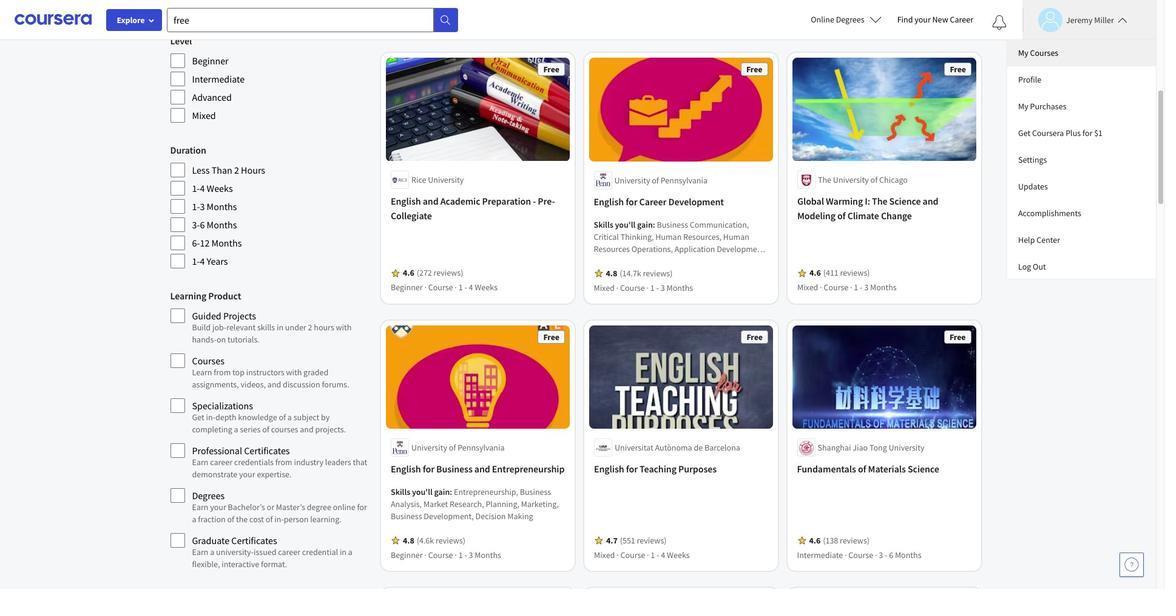 Task type: vqa. For each thing, say whether or not it's contained in the screenshot.


Task type: describe. For each thing, give the bounding box(es) containing it.
mixed inside level group
[[192, 109, 216, 121]]

your for bachelor's
[[210, 502, 226, 513]]

tong
[[870, 442, 888, 453]]

and inside get in-depth knowledge of a subject by completing a series of courses and projects.
[[300, 424, 314, 435]]

english for english for business and entrepreneurship
[[391, 463, 421, 475]]

reviews) for 4.6 (411 reviews)
[[840, 268, 870, 279]]

free for fundamentals of materials science
[[950, 331, 966, 342]]

professional certificates
[[192, 445, 290, 457]]

english and academic preparation - pre- collegiate
[[391, 195, 555, 222]]

university of pennsylvania for career
[[615, 175, 708, 186]]

reviews) for 4.6 (272 reviews)
[[434, 268, 463, 279]]

in- inside earn your bachelor's or master's degree online for a fraction of the cost of in-person learning.
[[275, 514, 284, 525]]

completing
[[192, 424, 232, 435]]

jeremy miller
[[1067, 14, 1115, 25]]

explore
[[117, 15, 145, 26]]

with inside the learn from top instructors with graded assignments, videos, and discussion forums.
[[286, 367, 302, 378]]

gain for career
[[638, 219, 653, 230]]

skills for english for career development
[[594, 219, 614, 230]]

course for 4.6 (272 reviews)
[[428, 282, 453, 293]]

learning
[[170, 290, 207, 302]]

find
[[898, 14, 914, 25]]

bachelor's
[[228, 502, 265, 513]]

free for english for business and entrepreneurship
[[543, 331, 560, 342]]

hours
[[314, 322, 334, 333]]

of up the "english for business and entrepreneurship"
[[449, 442, 456, 453]]

university up academic
[[428, 175, 464, 186]]

autònoma
[[655, 442, 692, 453]]

1- for 1-3 months
[[192, 200, 200, 213]]

collegiate
[[391, 210, 432, 222]]

(48.5k
[[417, 0, 438, 11]]

beginner for 4.9 (48.5k reviews)
[[391, 15, 423, 26]]

courses
[[271, 424, 298, 435]]

get for get in-depth knowledge of a subject by completing a series of courses and projects.
[[192, 412, 204, 423]]

for for english for career development
[[626, 195, 638, 208]]

find your new career
[[898, 14, 974, 25]]

1-4 weeks
[[192, 182, 233, 194]]

global
[[798, 195, 824, 208]]

a inside earn your bachelor's or master's degree online for a fraction of the cost of in-person learning.
[[192, 514, 196, 525]]

$1
[[1095, 128, 1103, 138]]

projects.
[[315, 424, 346, 435]]

- inside english and academic preparation - pre- collegiate
[[533, 195, 536, 208]]

4.8 for english for business and entrepreneurship
[[403, 535, 414, 546]]

new
[[933, 14, 949, 25]]

graduate certificates
[[192, 534, 277, 547]]

updates link
[[1008, 173, 1157, 200]]

- for 4.9 (48.5k reviews)
[[464, 15, 467, 26]]

for inside get coursera plus for $1 link
[[1083, 128, 1093, 138]]

certificates for graduate certificates
[[232, 534, 277, 547]]

videos,
[[241, 379, 266, 390]]

credentials
[[234, 457, 274, 468]]

(4.6k
[[417, 535, 434, 546]]

log
[[1019, 261, 1032, 272]]

build job-relevant skills in under 2 hours with hands-on tutorials.
[[192, 322, 352, 345]]

career inside earn career credentials from industry leaders that demonstrate your expertise.
[[210, 457, 233, 468]]

in inside build job-relevant skills in under 2 hours with hands-on tutorials.
[[277, 322, 284, 333]]

my purchases
[[1019, 101, 1067, 112]]

intermediate for intermediate · course · 3 - 6 months
[[798, 550, 844, 561]]

english for english and academic preparation - pre- collegiate
[[391, 195, 421, 208]]

development
[[669, 195, 724, 208]]

application
[[675, 243, 716, 254]]

1 vertical spatial 6
[[890, 550, 894, 561]]

less
[[192, 164, 210, 176]]

my for my purchases
[[1019, 101, 1029, 112]]

with inside build job-relevant skills in under 2 hours with hands-on tutorials.
[[336, 322, 352, 333]]

free for english for career development
[[747, 64, 763, 75]]

universitat autònoma de barcelona
[[615, 442, 740, 453]]

help center image
[[1125, 557, 1140, 572]]

learning product
[[170, 290, 241, 302]]

reviews) for 4.6 (138 reviews)
[[840, 535, 870, 546]]

for for english for teaching purposes
[[626, 463, 638, 475]]

course for 4.8 (14.7k reviews)
[[621, 282, 645, 293]]

coursera image
[[15, 10, 92, 29]]

expertise.
[[257, 469, 292, 480]]

operations,
[[632, 243, 673, 254]]

4.7 (551 reviews)
[[606, 535, 667, 546]]

your inside earn career credentials from industry leaders that demonstrate your expertise.
[[239, 469, 255, 480]]

leaders
[[325, 457, 351, 468]]

knowledge
[[238, 412, 277, 423]]

3-6 months
[[192, 219, 237, 231]]

communication,
[[690, 219, 750, 230]]

your for new
[[915, 14, 931, 25]]

log out button
[[1008, 253, 1157, 279]]

guided
[[192, 310, 221, 322]]

plus
[[1066, 128, 1082, 138]]

learn from top instructors with graded assignments, videos, and discussion forums.
[[192, 367, 349, 390]]

and inside english and academic preparation - pre- collegiate
[[423, 195, 438, 208]]

a right credential at the bottom of the page
[[348, 547, 353, 557]]

university right tong
[[889, 442, 925, 453]]

people
[[594, 256, 619, 267]]

climate
[[848, 210, 879, 222]]

mixed · course · 1 - 3 months for (14.7k
[[594, 282, 694, 293]]

beginner · course · 1 - 3 months for (4.6k
[[391, 550, 501, 561]]

free for english for teaching purposes
[[747, 331, 763, 342]]

: for career
[[653, 219, 656, 230]]

skills you'll gain : for business
[[391, 487, 454, 498]]

the
[[236, 514, 248, 525]]

a up courses in the left bottom of the page
[[288, 412, 292, 423]]

course for 4.8 (4.6k reviews)
[[428, 550, 453, 561]]

out
[[1034, 261, 1047, 272]]

guided projects
[[192, 310, 256, 322]]

in- inside get in-depth knowledge of a subject by completing a series of courses and projects.
[[206, 412, 216, 423]]

under
[[285, 322, 306, 333]]

earn for professional certificates
[[192, 457, 209, 468]]

purposes
[[679, 463, 717, 475]]

business communication, critical thinking, human resources, human resources operations, application development, people management
[[594, 219, 767, 267]]

settings link
[[1008, 146, 1157, 173]]

1 left find
[[879, 15, 884, 26]]

degrees inside 'learning product' group
[[192, 489, 225, 502]]

level group
[[170, 33, 369, 123]]

of down jiao
[[859, 463, 867, 475]]

mixed for 4.7 (551 reviews)
[[594, 550, 615, 561]]

fundamentals of materials science link
[[798, 462, 972, 476]]

in inside earn a university-issued career credential in a flexible, interactive format.
[[340, 547, 347, 557]]

find your new career link
[[892, 12, 980, 27]]

fraction
[[198, 514, 226, 525]]

- for 4.6 (411 reviews)
[[860, 282, 863, 293]]

and inside the learn from top instructors with graded assignments, videos, and discussion forums.
[[268, 379, 281, 390]]

a left series at bottom left
[[234, 424, 238, 435]]

4.6 (411 reviews)
[[810, 268, 870, 279]]

4.6 for collegiate
[[403, 268, 414, 279]]

industry
[[294, 457, 324, 468]]

- for 4.7 (551 reviews)
[[657, 550, 659, 561]]

skills for english for business and entrepreneurship
[[391, 487, 410, 498]]

university up warming
[[833, 175, 869, 186]]

the inside "global warming i: the science and modeling of climate change"
[[872, 195, 888, 208]]

english for english for teaching purposes
[[594, 463, 624, 475]]

top
[[233, 367, 245, 378]]

specializations
[[192, 400, 253, 412]]

free for global warming i: the science and modeling of climate change
[[950, 64, 966, 75]]

4.6 for modeling
[[810, 268, 821, 279]]

log out
[[1019, 261, 1047, 272]]

demonstrate
[[192, 469, 238, 480]]

business inside the business communication, critical thinking, human resources, human resources operations, application development, people management
[[657, 219, 689, 230]]

thinking,
[[621, 231, 654, 242]]

university up english for career development
[[615, 175, 651, 186]]

- for 4.6 (272 reviews)
[[464, 282, 467, 293]]

reviews) for 4.8 (14.7k reviews)
[[643, 268, 673, 279]]

reviews) for 4.7 (551 reviews)
[[637, 535, 667, 546]]

from inside earn career credentials from industry leaders that demonstrate your expertise.
[[275, 457, 293, 468]]

from inside the learn from top instructors with graded assignments, videos, and discussion forums.
[[214, 367, 231, 378]]

relevant
[[227, 322, 256, 333]]

2 inside build job-relevant skills in under 2 hours with hands-on tutorials.
[[308, 322, 312, 333]]

1 for 4.6 (272 reviews)
[[459, 282, 463, 293]]

1 for 4.9 (48.5k reviews)
[[459, 15, 463, 26]]

depth
[[216, 412, 237, 423]]

show notifications image
[[993, 15, 1007, 30]]

1- for 1-4 weeks
[[192, 182, 200, 194]]

2 inside the 'duration' group
[[234, 164, 239, 176]]

mixed for 4.8 (14.7k reviews)
[[594, 282, 615, 293]]

jeremy miller button
[[1023, 8, 1128, 32]]

help center
[[1019, 234, 1061, 245]]

business inside "english for business and entrepreneurship" link
[[436, 463, 473, 475]]

on
[[217, 334, 226, 345]]

hours
[[241, 164, 265, 176]]

entrepreneurship, business analysis, market research, planning, marketing, business development, decision making
[[391, 487, 559, 522]]

intermediate for intermediate · course · 1 - 3 months
[[798, 15, 844, 26]]

4.6 left (138
[[810, 535, 821, 546]]

show
[[170, 1, 193, 13]]

rice university
[[411, 175, 464, 186]]

than
[[212, 164, 232, 176]]

my purchases link
[[1008, 93, 1157, 120]]

business up marketing,
[[520, 487, 551, 498]]

profile link
[[1008, 66, 1157, 93]]

0 horizontal spatial the
[[818, 175, 832, 186]]

research,
[[450, 499, 484, 510]]

fundamentals
[[798, 463, 857, 475]]

course right online at top right
[[849, 15, 874, 26]]

making
[[508, 511, 533, 522]]

weeks inside the 'duration' group
[[207, 182, 233, 194]]

help center link
[[1008, 227, 1157, 253]]

learning.
[[310, 514, 342, 525]]

accomplishments
[[1019, 208, 1082, 219]]

pennsylvania for and
[[458, 442, 505, 453]]

format.
[[261, 559, 287, 570]]

beginner for 4.8 (4.6k reviews)
[[391, 550, 423, 561]]

warming
[[826, 195, 863, 208]]

english for career development link
[[594, 194, 768, 209]]

person
[[284, 514, 309, 525]]

course for 4.7 (551 reviews)
[[621, 550, 645, 561]]

of left chicago
[[871, 175, 878, 186]]

of up courses in the left bottom of the page
[[279, 412, 286, 423]]

(14.7k
[[620, 268, 642, 279]]

business down "analysis,"
[[391, 511, 422, 522]]

get coursera plus for $1 link
[[1008, 120, 1157, 146]]



Task type: locate. For each thing, give the bounding box(es) containing it.
1 for 4.7 (551 reviews)
[[651, 550, 655, 561]]

1 vertical spatial the
[[872, 195, 888, 208]]

0 horizontal spatial development,
[[424, 511, 474, 522]]

flexible,
[[192, 559, 220, 570]]

0 vertical spatial 1-
[[192, 182, 200, 194]]

beginner down (272
[[391, 282, 423, 293]]

0 vertical spatial courses
[[1031, 47, 1059, 58]]

(551
[[620, 535, 635, 546]]

reviews) right (411
[[840, 268, 870, 279]]

(411
[[824, 268, 839, 279]]

my courses
[[1019, 47, 1059, 58]]

university of pennsylvania for business
[[411, 442, 505, 453]]

1 horizontal spatial skills you'll gain :
[[594, 219, 657, 230]]

for for english for business and entrepreneurship
[[423, 463, 434, 475]]

certificates down cost at the left
[[232, 534, 277, 547]]

certificates up expertise.
[[244, 445, 290, 457]]

1 horizontal spatial you'll
[[615, 219, 636, 230]]

weeks
[[207, 182, 233, 194], [475, 282, 498, 293], [667, 550, 690, 561]]

a left fraction
[[192, 514, 196, 525]]

english for business and entrepreneurship
[[391, 463, 565, 475]]

1 horizontal spatial 4.8
[[606, 268, 618, 279]]

1- for 1-4 years
[[192, 255, 200, 267]]

1 down the 4.9 (48.5k reviews)
[[459, 15, 463, 26]]

english and academic preparation - pre- collegiate link
[[391, 194, 565, 223]]

1 1- from the top
[[192, 182, 200, 194]]

professional
[[192, 445, 242, 457]]

1 horizontal spatial mixed · course · 1 - 3 months
[[798, 282, 897, 293]]

pre-
[[538, 195, 555, 208]]

courses up profile at the top
[[1031, 47, 1059, 58]]

course down 4.6 (411 reviews)
[[824, 282, 849, 293]]

1 mixed · course · 1 - 3 months from the left
[[594, 282, 694, 293]]

reviews)
[[440, 0, 470, 11], [434, 268, 463, 279], [643, 268, 673, 279], [840, 268, 870, 279], [436, 535, 465, 546], [637, 535, 667, 546], [840, 535, 870, 546]]

accomplishments link
[[1008, 200, 1157, 227]]

0 vertical spatial development,
[[717, 243, 767, 254]]

0 vertical spatial from
[[214, 367, 231, 378]]

for inside english for teaching purposes link
[[626, 463, 638, 475]]

1 vertical spatial from
[[275, 457, 293, 468]]

courses inside 'learning product' group
[[192, 355, 225, 367]]

3 inside the 'duration' group
[[200, 200, 205, 213]]

english up "analysis,"
[[391, 463, 421, 475]]

of down or
[[266, 514, 273, 525]]

4.6 (138 reviews)
[[810, 535, 870, 546]]

more
[[195, 1, 216, 13]]

1 vertical spatial get
[[192, 412, 204, 423]]

0 horizontal spatial courses
[[192, 355, 225, 367]]

get
[[1019, 128, 1031, 138], [192, 412, 204, 423]]

1 vertical spatial beginner · course · 1 - 3 months
[[391, 550, 501, 561]]

mixed down advanced
[[192, 109, 216, 121]]

0 horizontal spatial human
[[656, 231, 682, 242]]

and inside "global warming i: the science and modeling of climate change"
[[923, 195, 939, 208]]

mixed for 4.6 (411 reviews)
[[798, 282, 818, 293]]

1 horizontal spatial human
[[724, 231, 750, 242]]

skills
[[257, 322, 275, 333]]

course down 4.6 (138 reviews)
[[849, 550, 874, 561]]

your down credentials
[[239, 469, 255, 480]]

gain for business
[[434, 487, 450, 498]]

pennsylvania up "english for business and entrepreneurship" link
[[458, 442, 505, 453]]

0 vertical spatial the
[[818, 175, 832, 186]]

for inside earn your bachelor's or master's degree online for a fraction of the cost of in-person learning.
[[357, 502, 367, 513]]

chicago
[[880, 175, 908, 186]]

0 horizontal spatial get
[[192, 412, 204, 423]]

course down 4.8 (4.6k reviews)
[[428, 550, 453, 561]]

weeks for english for teaching purposes
[[667, 550, 690, 561]]

human up operations,
[[656, 231, 682, 242]]

1 vertical spatial degrees
[[192, 489, 225, 502]]

reviews) up beginner · course · 1 - 4 weeks
[[434, 268, 463, 279]]

- for 4.6 (138 reviews)
[[885, 550, 888, 561]]

course down 4.7 (551 reviews)
[[621, 550, 645, 561]]

2 human from the left
[[724, 231, 750, 242]]

1 horizontal spatial weeks
[[475, 282, 498, 293]]

intermediate for intermediate
[[192, 73, 245, 85]]

intermediate
[[798, 15, 844, 26], [192, 73, 245, 85], [798, 550, 844, 561]]

0 horizontal spatial skills you'll gain :
[[391, 487, 454, 498]]

0 horizontal spatial pennsylvania
[[458, 442, 505, 453]]

course for 4.6 (411 reviews)
[[824, 282, 849, 293]]

science right the materials
[[908, 463, 940, 475]]

0 vertical spatial skills you'll gain :
[[594, 219, 657, 230]]

learn
[[192, 367, 212, 378]]

in right credential at the bottom of the page
[[340, 547, 347, 557]]

shanghai jiao tong university
[[818, 442, 925, 453]]

skills you'll gain : for career
[[594, 219, 657, 230]]

cost
[[250, 514, 264, 525]]

0 vertical spatial in
[[277, 322, 284, 333]]

: up research,
[[450, 487, 452, 498]]

0 vertical spatial you'll
[[615, 219, 636, 230]]

duration group
[[170, 143, 369, 269]]

gain up market
[[434, 487, 450, 498]]

0 horizontal spatial you'll
[[412, 487, 433, 498]]

0 horizontal spatial gain
[[434, 487, 450, 498]]

career inside earn a university-issued career credential in a flexible, interactive format.
[[278, 547, 301, 557]]

skills you'll gain :
[[594, 219, 657, 230], [391, 487, 454, 498]]

my up profile at the top
[[1019, 47, 1029, 58]]

mixed · course · 1 - 3 months for (411
[[798, 282, 897, 293]]

graded
[[304, 367, 329, 378]]

university-
[[216, 547, 254, 557]]

0 vertical spatial :
[[653, 219, 656, 230]]

weeks for english and academic preparation - pre- collegiate
[[475, 282, 498, 293]]

show more
[[170, 1, 216, 13]]

What do you want to learn? text field
[[167, 8, 434, 32]]

you'll for business
[[412, 487, 433, 498]]

2 vertical spatial intermediate
[[798, 550, 844, 561]]

1 vertical spatial pennsylvania
[[458, 442, 505, 453]]

- for 4.8 (4.6k reviews)
[[464, 550, 467, 561]]

4.6 left (411
[[810, 268, 821, 279]]

assignments,
[[192, 379, 239, 390]]

english up critical
[[594, 195, 624, 208]]

1 down 4.8 (14.7k reviews)
[[651, 282, 655, 293]]

degrees right online at top right
[[837, 14, 865, 25]]

english for teaching purposes link
[[594, 462, 768, 476]]

4.8 for english for career development
[[606, 268, 618, 279]]

career
[[951, 14, 974, 25], [640, 195, 667, 208]]

2 my from the top
[[1019, 101, 1029, 112]]

6 inside the 'duration' group
[[200, 219, 205, 231]]

get inside jeremy miller menu
[[1019, 128, 1031, 138]]

0 vertical spatial degrees
[[837, 14, 865, 25]]

course for 4.9 (48.5k reviews)
[[428, 15, 453, 26]]

1 down 4.6 (411 reviews)
[[854, 282, 859, 293]]

0 horizontal spatial weeks
[[207, 182, 233, 194]]

gain
[[638, 219, 653, 230], [434, 487, 450, 498]]

english for career development
[[594, 195, 724, 208]]

mixed down 4.7
[[594, 550, 615, 561]]

0 vertical spatial science
[[890, 195, 921, 208]]

earn career credentials from industry leaders that demonstrate your expertise.
[[192, 457, 368, 480]]

you'll up thinking,
[[615, 219, 636, 230]]

beginner inside level group
[[192, 55, 229, 67]]

degrees down demonstrate
[[192, 489, 225, 502]]

with
[[336, 322, 352, 333], [286, 367, 302, 378]]

0 vertical spatial my
[[1019, 47, 1029, 58]]

0 vertical spatial earn
[[192, 457, 209, 468]]

pennsylvania for development
[[661, 175, 708, 186]]

0 vertical spatial with
[[336, 322, 352, 333]]

earn inside earn career credentials from industry leaders that demonstrate your expertise.
[[192, 457, 209, 468]]

science up change
[[890, 195, 921, 208]]

0 horizontal spatial university of pennsylvania
[[411, 442, 505, 453]]

1 horizontal spatial from
[[275, 457, 293, 468]]

1 horizontal spatial career
[[951, 14, 974, 25]]

rice
[[411, 175, 426, 186]]

: for business
[[450, 487, 452, 498]]

0 vertical spatial skills
[[594, 219, 614, 230]]

1 vertical spatial my
[[1019, 101, 1029, 112]]

english for english for career development
[[594, 195, 624, 208]]

1 vertical spatial you'll
[[412, 487, 433, 498]]

0 vertical spatial certificates
[[244, 445, 290, 457]]

1- down less at the left of page
[[192, 182, 200, 194]]

my inside the my purchases link
[[1019, 101, 1029, 112]]

of inside "global warming i: the science and modeling of climate change"
[[838, 210, 846, 222]]

2 vertical spatial weeks
[[667, 550, 690, 561]]

0 vertical spatial 2
[[234, 164, 239, 176]]

for inside "english for business and entrepreneurship" link
[[423, 463, 434, 475]]

1 vertical spatial 2
[[308, 322, 312, 333]]

mixed down 4.6 (411 reviews)
[[798, 282, 818, 293]]

of down warming
[[838, 210, 846, 222]]

1 vertical spatial your
[[239, 469, 255, 480]]

beginner for 4.6 (272 reviews)
[[391, 282, 423, 293]]

1 vertical spatial career
[[640, 195, 667, 208]]

1 vertical spatial courses
[[192, 355, 225, 367]]

0 horizontal spatial career
[[640, 195, 667, 208]]

for left the $1
[[1083, 128, 1093, 138]]

0 vertical spatial your
[[915, 14, 931, 25]]

0 vertical spatial pennsylvania
[[661, 175, 708, 186]]

development,
[[717, 243, 767, 254], [424, 511, 474, 522]]

career up demonstrate
[[210, 457, 233, 468]]

earn inside earn your bachelor's or master's degree online for a fraction of the cost of in-person learning.
[[192, 502, 209, 513]]

development, inside 'entrepreneurship, business analysis, market research, planning, marketing, business development, decision making'
[[424, 511, 474, 522]]

course
[[428, 15, 453, 26], [849, 15, 874, 26], [428, 282, 453, 293], [621, 282, 645, 293], [824, 282, 849, 293], [428, 550, 453, 561], [621, 550, 645, 561], [849, 550, 874, 561]]

1 down 4.6 (272 reviews)
[[459, 282, 463, 293]]

1 horizontal spatial degrees
[[837, 14, 865, 25]]

0 vertical spatial 6
[[200, 219, 205, 231]]

marketing,
[[521, 499, 559, 510]]

business up research,
[[436, 463, 473, 475]]

0 vertical spatial career
[[951, 14, 974, 25]]

skills you'll gain : up market
[[391, 487, 454, 498]]

your inside earn your bachelor's or master's degree online for a fraction of the cost of in-person learning.
[[210, 502, 226, 513]]

get in-depth knowledge of a subject by completing a series of courses and projects.
[[192, 412, 346, 435]]

certificates for professional certificates
[[244, 445, 290, 457]]

development, inside the business communication, critical thinking, human resources, human resources operations, application development, people management
[[717, 243, 767, 254]]

1 vertical spatial gain
[[434, 487, 450, 498]]

0 horizontal spatial in
[[277, 322, 284, 333]]

1 vertical spatial skills
[[391, 487, 410, 498]]

career up format.
[[278, 547, 301, 557]]

mixed down people
[[594, 282, 615, 293]]

1 beginner · course · 1 - 3 months from the top
[[391, 15, 501, 26]]

you'll for career
[[615, 219, 636, 230]]

1 vertical spatial earn
[[192, 502, 209, 513]]

2 earn from the top
[[192, 502, 209, 513]]

online degrees button
[[802, 6, 892, 33]]

1 for 4.8 (4.6k reviews)
[[459, 550, 463, 561]]

in-
[[206, 412, 216, 423], [275, 514, 284, 525]]

career
[[210, 457, 233, 468], [278, 547, 301, 557]]

(138
[[824, 535, 839, 546]]

1 horizontal spatial the
[[872, 195, 888, 208]]

None search field
[[167, 8, 458, 32]]

1 horizontal spatial courses
[[1031, 47, 1059, 58]]

english
[[391, 195, 421, 208], [594, 195, 624, 208], [391, 463, 421, 475], [594, 463, 624, 475]]

course down (14.7k
[[621, 282, 645, 293]]

1 for 4.8 (14.7k reviews)
[[651, 282, 655, 293]]

english down universitat
[[594, 463, 624, 475]]

4.8 (14.7k reviews)
[[606, 268, 673, 279]]

english up collegiate
[[391, 195, 421, 208]]

master's
[[276, 502, 305, 513]]

0 vertical spatial career
[[210, 457, 233, 468]]

0 horizontal spatial 4.8
[[403, 535, 414, 546]]

my inside my courses link
[[1019, 47, 1029, 58]]

0 horizontal spatial :
[[450, 487, 452, 498]]

1 for 4.6 (411 reviews)
[[854, 282, 859, 293]]

free for english and academic preparation - pre- collegiate
[[543, 64, 560, 75]]

course for 4.6 (138 reviews)
[[849, 550, 874, 561]]

for inside the english for career development link
[[626, 195, 638, 208]]

0 horizontal spatial mixed · course · 1 - 3 months
[[594, 282, 694, 293]]

reviews) right (48.5k
[[440, 0, 470, 11]]

career right "new"
[[951, 14, 974, 25]]

build
[[192, 322, 211, 333]]

0 horizontal spatial skills
[[391, 487, 410, 498]]

skills
[[594, 219, 614, 230], [391, 487, 410, 498]]

6
[[200, 219, 205, 231], [890, 550, 894, 561]]

beginner · course · 1 - 3 months for (48.5k
[[391, 15, 501, 26]]

instructors
[[246, 367, 285, 378]]

a up the flexible, at the bottom left
[[210, 547, 215, 557]]

beginner up advanced
[[192, 55, 229, 67]]

my for my courses
[[1019, 47, 1029, 58]]

get inside get in-depth knowledge of a subject by completing a series of courses and projects.
[[192, 412, 204, 423]]

preparation
[[482, 195, 531, 208]]

advanced
[[192, 91, 232, 103]]

science inside "global warming i: the science and modeling of climate change"
[[890, 195, 921, 208]]

reviews) up mixed · course · 1 - 4 weeks
[[637, 535, 667, 546]]

reviews) down management
[[643, 268, 673, 279]]

intermediate inside level group
[[192, 73, 245, 85]]

1 horizontal spatial get
[[1019, 128, 1031, 138]]

2 mixed · course · 1 - 3 months from the left
[[798, 282, 897, 293]]

1 vertical spatial intermediate
[[192, 73, 245, 85]]

2 left the hours
[[308, 322, 312, 333]]

from up expertise.
[[275, 457, 293, 468]]

beginner down 4.9
[[391, 15, 423, 26]]

2 beginner · course · 1 - 3 months from the top
[[391, 550, 501, 561]]

learning product group
[[170, 288, 369, 575]]

of up english for career development
[[652, 175, 659, 186]]

4.7
[[606, 535, 618, 546]]

reviews) for 4.8 (4.6k reviews)
[[436, 535, 465, 546]]

(272
[[417, 268, 432, 279]]

earn inside earn a university-issued career credential in a flexible, interactive format.
[[192, 547, 209, 557]]

your right find
[[915, 14, 931, 25]]

get up completing
[[192, 412, 204, 423]]

of
[[652, 175, 659, 186], [871, 175, 878, 186], [838, 210, 846, 222], [279, 412, 286, 423], [262, 424, 270, 435], [449, 442, 456, 453], [859, 463, 867, 475], [227, 514, 235, 525], [266, 514, 273, 525]]

2 1- from the top
[[192, 200, 200, 213]]

university of pennsylvania up english for career development
[[615, 175, 708, 186]]

you'll up market
[[412, 487, 433, 498]]

4.8 down people
[[606, 268, 618, 279]]

university up the "english for business and entrepreneurship"
[[411, 442, 447, 453]]

2 vertical spatial your
[[210, 502, 226, 513]]

1 vertical spatial career
[[278, 547, 301, 557]]

for up market
[[423, 463, 434, 475]]

2 right than
[[234, 164, 239, 176]]

projects
[[223, 310, 256, 322]]

online
[[333, 502, 356, 513]]

your up fraction
[[210, 502, 226, 513]]

3 earn from the top
[[192, 547, 209, 557]]

skills you'll gain : up thinking,
[[594, 219, 657, 230]]

mixed · course · 1 - 3 months down 4.6 (411 reviews)
[[798, 282, 897, 293]]

0 vertical spatial gain
[[638, 219, 653, 230]]

1 horizontal spatial :
[[653, 219, 656, 230]]

earn for degrees
[[192, 502, 209, 513]]

1 down 4.7 (551 reviews)
[[651, 550, 655, 561]]

1 horizontal spatial 6
[[890, 550, 894, 561]]

0 vertical spatial weeks
[[207, 182, 233, 194]]

1 vertical spatial with
[[286, 367, 302, 378]]

explore button
[[106, 9, 162, 31]]

for up thinking,
[[626, 195, 638, 208]]

business down the english for career development link
[[657, 219, 689, 230]]

1- up the 3-
[[192, 200, 200, 213]]

1 vertical spatial development,
[[424, 511, 474, 522]]

1- down 6-
[[192, 255, 200, 267]]

0 horizontal spatial career
[[210, 457, 233, 468]]

1 horizontal spatial skills
[[594, 219, 614, 230]]

the up global at the right top of page
[[818, 175, 832, 186]]

0 horizontal spatial from
[[214, 367, 231, 378]]

1 vertical spatial in-
[[275, 514, 284, 525]]

1 vertical spatial science
[[908, 463, 940, 475]]

0 vertical spatial in-
[[206, 412, 216, 423]]

0 horizontal spatial degrees
[[192, 489, 225, 502]]

human down communication,
[[724, 231, 750, 242]]

my
[[1019, 47, 1029, 58], [1019, 101, 1029, 112]]

months
[[475, 15, 501, 26], [896, 15, 922, 26], [207, 200, 237, 213], [207, 219, 237, 231], [212, 237, 242, 249], [667, 282, 694, 293], [870, 282, 897, 293], [475, 550, 501, 561], [896, 550, 922, 561]]

profile
[[1019, 74, 1042, 85]]

gain up thinking,
[[638, 219, 653, 230]]

in- up completing
[[206, 412, 216, 423]]

skills up critical
[[594, 219, 614, 230]]

reviews) right (4.6k
[[436, 535, 465, 546]]

series
[[240, 424, 261, 435]]

beginner · course · 1 - 3 months down 4.8 (4.6k reviews)
[[391, 550, 501, 561]]

your
[[915, 14, 931, 25], [239, 469, 255, 480], [210, 502, 226, 513]]

career up thinking,
[[640, 195, 667, 208]]

3 1- from the top
[[192, 255, 200, 267]]

certificates
[[244, 445, 290, 457], [232, 534, 277, 547]]

1 human from the left
[[656, 231, 682, 242]]

1 earn from the top
[[192, 457, 209, 468]]

in- down master's
[[275, 514, 284, 525]]

earn for graduate certificates
[[192, 547, 209, 557]]

degrees inside popup button
[[837, 14, 865, 25]]

skills up "analysis,"
[[391, 487, 410, 498]]

of down the knowledge
[[262, 424, 270, 435]]

get for get coursera plus for $1
[[1019, 128, 1031, 138]]

1 down 4.8 (4.6k reviews)
[[459, 550, 463, 561]]

3-
[[192, 219, 200, 231]]

1 vertical spatial in
[[340, 547, 347, 557]]

1 horizontal spatial with
[[336, 322, 352, 333]]

1 my from the top
[[1019, 47, 1029, 58]]

1 horizontal spatial in
[[340, 547, 347, 557]]

university of pennsylvania
[[615, 175, 708, 186], [411, 442, 505, 453]]

mixed · course · 1 - 4 weeks
[[594, 550, 690, 561]]

hands-
[[192, 334, 217, 345]]

settings
[[1019, 154, 1048, 165]]

for right 'online'
[[357, 502, 367, 513]]

1 vertical spatial 4.8
[[403, 535, 414, 546]]

in right "skills" at the bottom left of the page
[[277, 322, 284, 333]]

jeremy
[[1067, 14, 1093, 25]]

1 vertical spatial skills you'll gain :
[[391, 487, 454, 498]]

1 horizontal spatial in-
[[275, 514, 284, 525]]

1 vertical spatial weeks
[[475, 282, 498, 293]]

4.6 left (272
[[403, 268, 414, 279]]

1 horizontal spatial gain
[[638, 219, 653, 230]]

english inside english and academic preparation - pre- collegiate
[[391, 195, 421, 208]]

from up assignments,
[[214, 367, 231, 378]]

1 horizontal spatial university of pennsylvania
[[615, 175, 708, 186]]

courses inside jeremy miller menu
[[1031, 47, 1059, 58]]

0 horizontal spatial in-
[[206, 412, 216, 423]]

fundamentals of materials science
[[798, 463, 940, 475]]

get left coursera
[[1019, 128, 1031, 138]]

jeremy miller menu
[[1008, 39, 1157, 279]]

of left the
[[227, 514, 235, 525]]

4.9
[[403, 0, 414, 11]]

that
[[353, 457, 368, 468]]

0 horizontal spatial 2
[[234, 164, 239, 176]]

decision
[[476, 511, 506, 522]]

mixed
[[192, 109, 216, 121], [594, 282, 615, 293], [798, 282, 818, 293], [594, 550, 615, 561]]

1 horizontal spatial career
[[278, 547, 301, 557]]

2 vertical spatial 1-
[[192, 255, 200, 267]]

0 horizontal spatial 6
[[200, 219, 205, 231]]

online degrees
[[811, 14, 865, 25]]

development, down market
[[424, 511, 474, 522]]

1 horizontal spatial pennsylvania
[[661, 175, 708, 186]]

course down the 4.9 (48.5k reviews)
[[428, 15, 453, 26]]

1 horizontal spatial development,
[[717, 243, 767, 254]]

- for 4.8 (14.7k reviews)
[[657, 282, 659, 293]]



